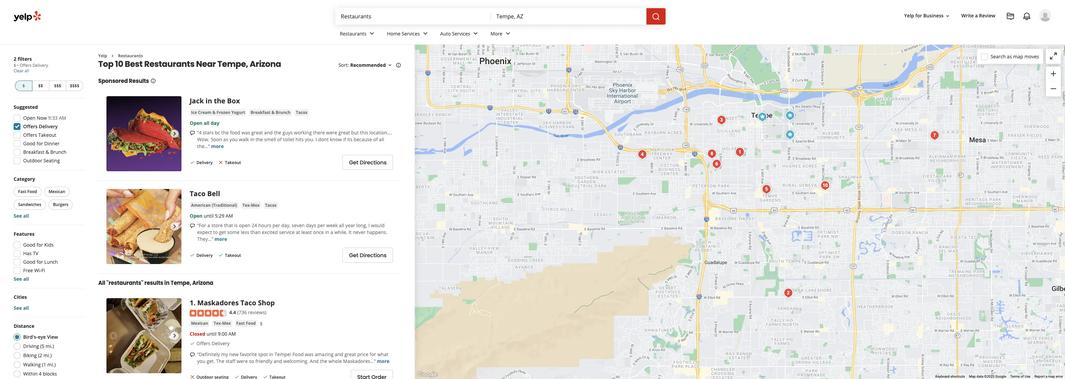 Task type: describe. For each thing, give the bounding box(es) containing it.
tex-mex button for american (traditional)
[[241, 202, 261, 209]]

maskadores…"
[[343, 358, 376, 364]]

$$$ button
[[49, 81, 66, 91]]

"4 stars bc the food was great and the guys working there were great but this location.... wow. soon as you walk in the smell of toilet hits you. i dont know if its because of all the…"
[[197, 129, 392, 150]]

$ button
[[15, 81, 32, 91]]

jack in the box link
[[190, 96, 240, 106]]

see for category
[[14, 213, 22, 219]]

get.
[[207, 358, 215, 364]]

home
[[387, 30, 401, 37]]

yelp for yelp for business
[[904, 12, 914, 19]]

working
[[294, 129, 312, 136]]

in right 'jack'
[[206, 96, 212, 106]]

what
[[377, 351, 388, 358]]

fast food for the topmost fast food button
[[18, 189, 37, 194]]

2 filters $ • offers delivery clear all
[[14, 56, 48, 74]]

next image for closed until 9:00 am
[[171, 332, 179, 340]]

1 horizontal spatial arizona
[[250, 58, 281, 70]]

2 horizontal spatial $
[[260, 320, 263, 327]]

tex-mex for fast food
[[214, 320, 231, 326]]

yelp link
[[98, 53, 107, 59]]

option group containing distance
[[12, 323, 85, 379]]

the right bc
[[221, 129, 229, 136]]

search
[[991, 53, 1006, 60]]

delivery down they…" on the left of the page
[[197, 252, 213, 258]]

all left day at the top left
[[204, 120, 210, 126]]

that
[[224, 222, 233, 229]]

location....
[[369, 129, 392, 136]]

0 horizontal spatial jack in the box image
[[106, 96, 182, 171]]

tex- for mexican
[[214, 320, 222, 326]]

auto services
[[440, 30, 470, 37]]

services for auto services
[[452, 30, 470, 37]]

tokyo stop image
[[715, 113, 728, 127]]

offers down closed
[[197, 340, 210, 347]]

they…"
[[197, 236, 213, 242]]

outdoor
[[23, 157, 42, 164]]

know
[[330, 136, 342, 143]]

jack
[[190, 96, 204, 106]]

walk
[[239, 136, 249, 143]]

all inside 2 filters $ • offers delivery clear all
[[25, 68, 29, 74]]

all down the sandwiches button
[[23, 213, 29, 219]]

am for 2 filters
[[59, 115, 66, 121]]

group containing cities
[[14, 294, 85, 312]]

write a review
[[961, 12, 996, 19]]

open all day
[[190, 120, 219, 126]]

16 checkmark v2 image down closed
[[190, 341, 195, 346]]

9:00
[[218, 331, 227, 337]]

more for in
[[211, 143, 224, 150]]

directions for taco bell
[[360, 251, 387, 259]]

group containing category
[[12, 176, 85, 219]]

1 horizontal spatial of
[[373, 136, 378, 143]]

16 chevron down v2 image
[[387, 63, 393, 68]]

terms of use
[[1010, 375, 1031, 378]]

mi.) for biking (2 mi.)
[[43, 352, 52, 359]]

offers up good for dinner
[[23, 132, 37, 138]]

its
[[347, 136, 352, 143]]

16 info v2 image
[[150, 78, 156, 84]]

0 vertical spatial as
[[1007, 53, 1012, 60]]

$ inside 2 filters $ • offers delivery clear all
[[14, 62, 16, 68]]

16 checkmark v2 image down staff
[[234, 374, 240, 379]]

map for error
[[1048, 375, 1055, 378]]

"restaurants"
[[106, 279, 143, 287]]

business categories element
[[334, 25, 1052, 44]]

recommended
[[350, 62, 386, 68]]

0 vertical spatial taco
[[190, 189, 206, 198]]

seven
[[292, 222, 305, 229]]

previous image
[[109, 223, 117, 231]]

mochinut - tempe image
[[760, 183, 774, 196]]

features
[[14, 231, 35, 237]]

delivery down the…"
[[197, 160, 213, 165]]

get
[[219, 229, 226, 236]]

good for dinner
[[23, 140, 59, 147]]

16 speech v2 image for "definitely
[[190, 352, 195, 357]]

in right the results
[[164, 279, 169, 287]]

0 vertical spatial mexican
[[49, 189, 65, 194]]

mcalister's deli image
[[783, 109, 797, 122]]

spot
[[258, 351, 268, 358]]

american (traditional) button
[[190, 202, 238, 209]]

now
[[37, 115, 47, 121]]

to
[[213, 229, 218, 236]]

great inside '"definitely my new favorite spot in tempe! food was amazing and great price for what you get. the staff were so friendly and welcoming. and the whole maskadores…"'
[[345, 351, 356, 358]]

taco bell image
[[783, 128, 797, 142]]

offers inside 2 filters $ • offers delivery clear all
[[20, 62, 32, 68]]

yelp for business button
[[902, 10, 953, 22]]

0 vertical spatial mexican button
[[44, 187, 70, 197]]

3 see all from the top
[[14, 305, 29, 311]]

16 chevron down v2 image
[[945, 13, 951, 19]]

slideshow element for taco
[[106, 189, 182, 264]]

a for "for
[[207, 222, 210, 229]]

the left guys
[[274, 129, 281, 136]]

expand map image
[[1050, 52, 1058, 60]]

use
[[1025, 375, 1031, 378]]

fast for fast food button to the bottom
[[236, 320, 245, 326]]

10
[[115, 58, 123, 70]]

business
[[923, 12, 944, 19]]

maskadores taco shop image
[[106, 298, 182, 373]]

1 horizontal spatial mexican
[[191, 320, 208, 326]]

more
[[491, 30, 502, 37]]

get for taco bell
[[349, 251, 358, 259]]

offers up offers takeout
[[23, 123, 38, 130]]

adrian's image
[[928, 129, 942, 142]]

results
[[144, 279, 163, 287]]

& inside ice cream & frozen yogurt button
[[212, 110, 216, 115]]

kids
[[44, 242, 54, 248]]

good for good for lunch
[[23, 259, 35, 265]]

food
[[230, 129, 240, 136]]

some
[[227, 229, 240, 236]]

good for kids
[[23, 242, 54, 248]]

so
[[249, 358, 254, 364]]

Find text field
[[341, 13, 486, 20]]

0 vertical spatial tempe,
[[217, 58, 248, 70]]

takeout for taco bell
[[225, 252, 241, 258]]

i inside "4 stars bc the food was great and the guys working there were great but this location.... wow. soon as you walk in the smell of toilet hits you. i dont know if its because of all the…"
[[316, 136, 317, 143]]

guys
[[282, 129, 293, 136]]

in inside "for a store that is open 24 hours per day, seven days per week all year long, i would expect to get some less than excited service at least once in a while. it never happens. they…"
[[325, 229, 329, 236]]

expect
[[197, 229, 212, 236]]

1 horizontal spatial jack in the box image
[[756, 110, 769, 124]]

within 4 blocks
[[23, 371, 57, 377]]

all down cities
[[23, 305, 29, 311]]

"for a store that is open 24 hours per day, seven days per week all year long, i would expect to get some less than excited service at least once in a while. it never happens. they…"
[[197, 222, 387, 242]]

1 horizontal spatial restaurants
[[144, 58, 195, 70]]

cities
[[14, 294, 27, 300]]

never
[[353, 229, 366, 236]]

2 vertical spatial more
[[377, 358, 390, 364]]

0 vertical spatial takeout
[[38, 132, 56, 138]]

taco bell image
[[106, 189, 182, 264]]

user actions element
[[899, 9, 1061, 50]]

category
[[14, 176, 35, 182]]

walking (1 mi.)
[[23, 361, 56, 368]]

tacos link for jack in the box
[[295, 109, 309, 116]]

service
[[279, 229, 295, 236]]

the…"
[[197, 143, 210, 150]]

delivery inside 2 filters $ • offers delivery clear all
[[33, 62, 48, 68]]

terms
[[1010, 375, 1020, 378]]

fast food for fast food button to the bottom
[[236, 320, 256, 326]]

1 horizontal spatial taco
[[240, 298, 256, 308]]

it
[[349, 229, 352, 236]]

keyboard shortcuts button
[[936, 374, 965, 379]]

$$ button
[[32, 81, 49, 91]]

breakfast & brunch inside button
[[251, 110, 290, 115]]

map for moves
[[1013, 53, 1023, 60]]

0 vertical spatial restaurants link
[[334, 25, 382, 44]]

see all button for category
[[14, 213, 29, 219]]

offers delivery for sponsored results
[[197, 340, 230, 347]]

tex- for american (traditional)
[[243, 202, 251, 208]]

excited
[[262, 229, 278, 236]]

& inside group
[[46, 149, 49, 155]]

toilet
[[283, 136, 294, 143]]

ice cream & frozen yogurt button
[[190, 109, 247, 116]]

there
[[313, 129, 325, 136]]

in inside '"definitely my new favorite spot in tempe! food was amazing and great price for what you get. the staff were so friendly and welcoming. and the whole maskadores…"'
[[269, 351, 273, 358]]

2 horizontal spatial of
[[1021, 375, 1024, 378]]

all
[[98, 279, 105, 287]]

3 slideshow element from the top
[[106, 298, 182, 373]]

0 vertical spatial fast food button
[[14, 187, 41, 197]]

1 vertical spatial am
[[226, 213, 233, 219]]

a down "week"
[[331, 229, 333, 236]]

driving (5 mi.)
[[23, 343, 54, 349]]

.
[[194, 298, 196, 308]]

american
[[191, 202, 211, 208]]

$ inside button
[[22, 83, 25, 89]]

•
[[17, 62, 19, 68]]

maskadores taco shop link
[[197, 298, 275, 308]]

burgers
[[53, 202, 68, 207]]

for for kids
[[37, 242, 43, 248]]

the up ice cream & frozen yogurt
[[214, 96, 225, 106]]

directions for jack in the box
[[360, 159, 387, 166]]

was inside '"definitely my new favorite spot in tempe! food was amazing and great price for what you get. the staff were so friendly and welcoming. and the whole maskadores…"'
[[305, 351, 314, 358]]

day
[[211, 120, 219, 126]]

and
[[310, 358, 319, 364]]

0 horizontal spatial breakfast & brunch
[[23, 149, 66, 155]]

map data ©2023 google
[[969, 375, 1006, 378]]

tex-mex link for mexican
[[212, 320, 232, 327]]

0 horizontal spatial of
[[277, 136, 282, 143]]

16 checkmark v2 image left 16 close v2 icon
[[190, 160, 195, 165]]

1 horizontal spatial mexican button
[[190, 320, 210, 327]]

16 checkmark v2 image for takeout
[[218, 252, 224, 258]]

0 horizontal spatial arizona
[[192, 279, 213, 287]]

great right "food"
[[251, 129, 263, 136]]

24 chevron down v2 image for restaurants
[[368, 29, 376, 38]]

recommended button
[[350, 62, 393, 68]]

"definitely
[[197, 351, 220, 358]]

home services link
[[382, 25, 435, 44]]

but
[[351, 129, 359, 136]]

fusion tea lounge image
[[819, 179, 832, 192]]

notifications image
[[1023, 12, 1031, 20]]

in inside "4 stars bc the food was great and the guys working there were great but this location.... wow. soon as you walk in the smell of toilet hits you. i dont know if its because of all the…"
[[250, 136, 254, 143]]

results
[[129, 77, 149, 85]]

fast for the topmost fast food button
[[18, 189, 26, 194]]

shorty's sandwich shop image
[[636, 148, 649, 161]]

16 close v2 image
[[190, 374, 195, 379]]

16 checkmark v2 image down friendly
[[263, 374, 268, 379]]

once
[[313, 229, 324, 236]]

favorite
[[240, 351, 257, 358]]

sandwiches
[[18, 202, 41, 207]]

review
[[979, 12, 996, 19]]

(2
[[38, 352, 42, 359]]

get directions link for jack in the box
[[343, 155, 393, 170]]

stars
[[203, 129, 214, 136]]

4.4 star rating image
[[190, 310, 227, 317]]

as inside "4 stars bc the food was great and the guys working there were great but this location.... wow. soon as you walk in the smell of toilet hits you. i dont know if its because of all the…"
[[223, 136, 228, 143]]

zoom in image
[[1050, 70, 1058, 78]]

3 see all button from the top
[[14, 305, 29, 311]]

group containing suggested
[[12, 104, 85, 166]]

jack in the box
[[190, 96, 240, 106]]

the
[[216, 358, 224, 364]]

than
[[250, 229, 261, 236]]



Task type: locate. For each thing, give the bounding box(es) containing it.
24 chevron down v2 image for home services
[[421, 29, 429, 38]]

all up while.
[[339, 222, 344, 229]]

next image for open until 5:29 am
[[171, 223, 179, 231]]

see all button for features
[[14, 276, 29, 282]]

1 vertical spatial and
[[335, 351, 343, 358]]

report
[[1035, 375, 1045, 378]]

until for until 9:00 am
[[207, 331, 217, 337]]

food inside group
[[27, 189, 37, 194]]

breakfast inside group
[[23, 149, 44, 155]]

16 info v2 image
[[396, 63, 401, 68]]

1 vertical spatial arizona
[[192, 279, 213, 287]]

1 horizontal spatial tex-mex button
[[241, 202, 261, 209]]

(736
[[237, 309, 247, 316]]

good up free
[[23, 259, 35, 265]]

american (traditional) link
[[190, 202, 238, 209]]

None search field
[[335, 8, 667, 25]]

0 vertical spatial previous image
[[109, 130, 117, 138]]

write
[[961, 12, 974, 19]]

24 chevron down v2 image right more
[[504, 29, 512, 38]]

24 chevron down v2 image for more
[[504, 29, 512, 38]]

until for until 5:29 am
[[204, 213, 214, 219]]

0 horizontal spatial you
[[197, 358, 205, 364]]

walking
[[23, 361, 41, 368]]

0 horizontal spatial 24 chevron down v2 image
[[421, 29, 429, 38]]

food for the topmost fast food button
[[27, 189, 37, 194]]

0 horizontal spatial and
[[264, 129, 273, 136]]

1 vertical spatial more link
[[215, 236, 227, 242]]

0 vertical spatial breakfast & brunch
[[251, 110, 290, 115]]

2 per from the left
[[317, 222, 325, 229]]

2 vertical spatial takeout
[[225, 252, 241, 258]]

services for home services
[[402, 30, 420, 37]]

food up sandwiches
[[27, 189, 37, 194]]

$$
[[38, 83, 43, 89]]

None field
[[341, 13, 486, 20], [496, 13, 641, 20]]

offers
[[20, 62, 32, 68], [23, 123, 38, 130], [23, 132, 37, 138], [197, 340, 210, 347]]

breakfast up outdoor
[[23, 149, 44, 155]]

1 per from the left
[[273, 222, 280, 229]]

zoom out image
[[1050, 85, 1058, 93]]

fast food
[[18, 189, 37, 194], [236, 320, 256, 326]]

1 vertical spatial 16 speech v2 image
[[190, 352, 195, 357]]

open up "4
[[190, 120, 202, 126]]

2 vertical spatial mi.)
[[47, 361, 56, 368]]

top 10 best restaurants near tempe, arizona
[[98, 58, 281, 70]]

see down cities
[[14, 305, 22, 311]]

next image
[[171, 223, 179, 231], [171, 332, 179, 340]]

mex up 9:00
[[222, 320, 231, 326]]

at
[[296, 229, 300, 236]]

for for business
[[915, 12, 922, 19]]

for
[[915, 12, 922, 19], [37, 140, 43, 147], [37, 242, 43, 248], [37, 259, 43, 265], [370, 351, 376, 358]]

3 see from the top
[[14, 305, 22, 311]]

in
[[206, 96, 212, 106], [250, 136, 254, 143], [325, 229, 329, 236], [164, 279, 169, 287], [269, 351, 273, 358]]

all down location....
[[379, 136, 384, 143]]

for down offers takeout
[[37, 140, 43, 147]]

search image
[[652, 12, 660, 21]]

store
[[211, 222, 223, 229]]

reviews)
[[248, 309, 266, 316]]

open for open all day
[[190, 120, 202, 126]]

offers delivery for 2 filters
[[23, 123, 58, 130]]

16 speech v2 image left the "definitely
[[190, 352, 195, 357]]

1 horizontal spatial breakfast & brunch
[[251, 110, 290, 115]]

$ down reviews)
[[260, 320, 263, 327]]

2 get directions from the top
[[349, 251, 387, 259]]

Near text field
[[496, 13, 641, 20]]

jack in the box image
[[106, 96, 182, 171], [756, 110, 769, 124]]

you left the get.
[[197, 358, 205, 364]]

previous image for offers
[[109, 332, 117, 340]]

see all button down cities
[[14, 305, 29, 311]]

tempe, right near
[[217, 58, 248, 70]]

a
[[975, 12, 978, 19], [207, 222, 210, 229], [331, 229, 333, 236], [1046, 375, 1048, 378]]

a right write
[[975, 12, 978, 19]]

of left use
[[1021, 375, 1024, 378]]

closed
[[190, 331, 205, 337]]

get directions link down the because
[[343, 155, 393, 170]]

1 horizontal spatial tacos link
[[295, 109, 309, 116]]

am right 9:00
[[229, 331, 236, 337]]

tex-mex up 24
[[243, 202, 260, 208]]

16 speech v2 image for "4
[[190, 130, 195, 136]]

1 24 chevron down v2 image from the left
[[421, 29, 429, 38]]

takeout right 16 close v2 icon
[[225, 160, 241, 165]]

1 next image from the top
[[171, 223, 179, 231]]

1 see from the top
[[14, 213, 22, 219]]

0 vertical spatial i
[[316, 136, 317, 143]]

tex- up open
[[243, 202, 251, 208]]

top
[[98, 58, 113, 70]]

0 horizontal spatial i
[[316, 136, 317, 143]]

1 vertical spatial good
[[23, 242, 35, 248]]

auto
[[440, 30, 451, 37]]

has
[[23, 250, 32, 257]]

good for lunch
[[23, 259, 58, 265]]

fast food button
[[14, 187, 41, 197], [235, 320, 257, 327]]

1 vertical spatial more
[[215, 236, 227, 242]]

brunch inside button
[[276, 110, 290, 115]]

24 chevron down v2 image inside restaurants link
[[368, 29, 376, 38]]

next image
[[171, 130, 179, 138]]

1 vertical spatial see
[[14, 276, 22, 282]]

were inside '"definitely my new favorite spot in tempe! food was amazing and great price for what you get. the staff were so friendly and welcoming. and the whole maskadores…"'
[[237, 358, 248, 364]]

delivery inside group
[[39, 123, 58, 130]]

1 horizontal spatial mex
[[251, 202, 260, 208]]

great
[[251, 129, 263, 136], [338, 129, 350, 136], [345, 351, 356, 358]]

16 checkmark v2 image
[[190, 252, 195, 258], [218, 252, 224, 258]]

get directions down the because
[[349, 159, 387, 166]]

1 get directions from the top
[[349, 159, 387, 166]]

1 horizontal spatial was
[[305, 351, 314, 358]]

yelp
[[904, 12, 914, 19], [98, 53, 107, 59]]

clear all link
[[14, 68, 29, 74]]

0 horizontal spatial food
[[27, 189, 37, 194]]

tacos for jack in the box
[[296, 110, 307, 115]]

fast food button down 4.4 (736 reviews)
[[235, 320, 257, 327]]

you inside '"definitely my new favorite spot in tempe! food was amazing and great price for what you get. the staff were so friendly and welcoming. and the whole maskadores…"'
[[197, 358, 205, 364]]

sponsored
[[98, 77, 128, 85]]

0 horizontal spatial restaurants
[[118, 53, 143, 59]]

am
[[59, 115, 66, 121], [226, 213, 233, 219], [229, 331, 236, 337]]

fast food link
[[235, 320, 257, 327]]

as
[[1007, 53, 1012, 60], [223, 136, 228, 143]]

0 horizontal spatial per
[[273, 222, 280, 229]]

the inside '"definitely my new favorite spot in tempe! food was amazing and great price for what you get. the staff were so friendly and welcoming. and the whole maskadores…"'
[[320, 358, 327, 364]]

would
[[371, 222, 385, 229]]

0 horizontal spatial 24 chevron down v2 image
[[368, 29, 376, 38]]

0 horizontal spatial mexican
[[49, 189, 65, 194]]

2 horizontal spatial restaurants
[[340, 30, 367, 37]]

bird's-
[[23, 334, 38, 340]]

more link down soon
[[211, 143, 224, 150]]

sort:
[[339, 62, 349, 68]]

1 horizontal spatial offers delivery
[[197, 340, 230, 347]]

2 16 speech v2 image from the top
[[190, 352, 195, 357]]

terms of use link
[[1010, 375, 1031, 378]]

2 vertical spatial more link
[[377, 358, 390, 364]]

dinner
[[44, 140, 59, 147]]

16 checkmark v2 image down get
[[218, 252, 224, 258]]

1 vertical spatial see all
[[14, 276, 29, 282]]

& up seating
[[46, 149, 49, 155]]

1 horizontal spatial fast
[[236, 320, 245, 326]]

1 horizontal spatial fast food button
[[235, 320, 257, 327]]

get directions link for taco bell
[[343, 248, 393, 263]]

good for good for kids
[[23, 242, 35, 248]]

9:33
[[48, 115, 58, 121]]

1 16 checkmark v2 image from the left
[[190, 252, 195, 258]]

1 get directions link from the top
[[343, 155, 393, 170]]

get down its
[[349, 159, 358, 166]]

1 horizontal spatial breakfast
[[251, 110, 271, 115]]

more link down the what
[[377, 358, 390, 364]]

takeout for jack in the box
[[225, 160, 241, 165]]

1 get from the top
[[349, 159, 358, 166]]

24 chevron down v2 image right the auto services
[[472, 29, 480, 38]]

1 vertical spatial takeout
[[225, 160, 241, 165]]

tempe!
[[275, 351, 291, 358]]

mexican
[[49, 189, 65, 194], [191, 320, 208, 326]]

1 horizontal spatial yelp
[[904, 12, 914, 19]]

map left "error"
[[1048, 375, 1055, 378]]

0 vertical spatial am
[[59, 115, 66, 121]]

shortcuts
[[951, 375, 965, 378]]

1 horizontal spatial map
[[1048, 375, 1055, 378]]

0 vertical spatial food
[[27, 189, 37, 194]]

bjord u. image
[[1039, 9, 1052, 21]]

in right walk
[[250, 136, 254, 143]]

0 horizontal spatial tempe,
[[171, 279, 191, 287]]

projects image
[[1007, 12, 1015, 20]]

3 good from the top
[[23, 259, 35, 265]]

1 vertical spatial see all button
[[14, 276, 29, 282]]

16 speech v2 image
[[190, 223, 195, 229]]

24 chevron down v2 image for auto services
[[472, 29, 480, 38]]

see all for features
[[14, 276, 29, 282]]

brunch inside group
[[50, 149, 66, 155]]

restaurants inside business categories element
[[340, 30, 367, 37]]

yelp left 16 chevron right v2 icon on the top of the page
[[98, 53, 107, 59]]

mi.) right (5
[[46, 343, 54, 349]]

2 horizontal spatial and
[[335, 351, 343, 358]]

tacos link for taco bell
[[264, 202, 278, 209]]

0 horizontal spatial brunch
[[50, 149, 66, 155]]

1 16 speech v2 image from the top
[[190, 130, 195, 136]]

was inside "4 stars bc the food was great and the guys working there were great but this location.... wow. soon as you walk in the smell of toilet hits you. i dont know if its because of all the…"
[[241, 129, 250, 136]]

tacos link
[[295, 109, 309, 116], [264, 202, 278, 209]]

more link for in
[[211, 143, 224, 150]]

good down offers takeout
[[23, 140, 35, 147]]

you inside "4 stars bc the food was great and the guys working there were great but this location.... wow. soon as you walk in the smell of toilet hits you. i dont know if its because of all the…"
[[229, 136, 238, 143]]

slideshow element
[[106, 96, 182, 171], [106, 189, 182, 264], [106, 298, 182, 373]]

0 horizontal spatial taco
[[190, 189, 206, 198]]

new
[[229, 351, 239, 358]]

fi
[[41, 267, 45, 274]]

group containing features
[[12, 231, 85, 283]]

24 chevron down v2 image
[[421, 29, 429, 38], [472, 29, 480, 38]]

biking (2 mi.)
[[23, 352, 52, 359]]

tempe,
[[217, 58, 248, 70], [171, 279, 191, 287]]

1 vertical spatial you
[[197, 358, 205, 364]]

i right you.
[[316, 136, 317, 143]]

2 24 chevron down v2 image from the left
[[504, 29, 512, 38]]

option group
[[12, 323, 85, 379]]

tempe city tacos image
[[760, 183, 773, 196]]

tex-mex link for american (traditional)
[[241, 202, 261, 209]]

offers down the filters
[[20, 62, 32, 68]]

0 horizontal spatial tacos button
[[264, 202, 278, 209]]

delivery down open now 9:33 am
[[39, 123, 58, 130]]

1 vertical spatial get
[[349, 251, 358, 259]]

1 vertical spatial fast food button
[[235, 320, 257, 327]]

0 horizontal spatial mexican button
[[44, 187, 70, 197]]

more link
[[485, 25, 517, 44]]

2 next image from the top
[[171, 332, 179, 340]]

2 see all from the top
[[14, 276, 29, 282]]

0 vertical spatial slideshow element
[[106, 96, 182, 171]]

0 vertical spatial fast food
[[18, 189, 37, 194]]

more link for bell
[[215, 236, 227, 242]]

next image left 16 speech v2 icon
[[171, 223, 179, 231]]

food for fast food button to the bottom
[[246, 320, 256, 326]]

map region
[[348, 14, 1065, 379]]

directions
[[360, 159, 387, 166], [360, 251, 387, 259]]

1 vertical spatial mexican button
[[190, 320, 210, 327]]

am for sponsored results
[[229, 331, 236, 337]]

kalos grill image
[[705, 147, 719, 161]]

were inside "4 stars bc the food was great and the guys working there were great but this location.... wow. soon as you walk in the smell of toilet hits you. i dont know if its because of all the…"
[[326, 129, 337, 136]]

1 services from the left
[[402, 30, 420, 37]]

group
[[1046, 67, 1061, 97], [12, 104, 85, 166], [12, 176, 85, 219], [12, 231, 85, 283], [14, 294, 85, 312]]

breakfast inside button
[[251, 110, 271, 115]]

mi.) for walking (1 mi.)
[[47, 361, 56, 368]]

1 vertical spatial mi.)
[[43, 352, 52, 359]]

mexican link
[[190, 320, 210, 327]]

2 see all button from the top
[[14, 276, 29, 282]]

0 horizontal spatial tex-mex button
[[212, 320, 232, 327]]

yelp for yelp 'link'
[[98, 53, 107, 59]]

previous image
[[109, 130, 117, 138], [109, 332, 117, 340]]

a for write
[[975, 12, 978, 19]]

soon
[[211, 136, 222, 143]]

near
[[196, 58, 216, 70]]

good up the has tv
[[23, 242, 35, 248]]

brunch down dinner in the top of the page
[[50, 149, 66, 155]]

within
[[23, 371, 38, 377]]

you
[[229, 136, 238, 143], [197, 358, 205, 364]]

1 slideshow element from the top
[[106, 96, 182, 171]]

breakfast & brunch up guys
[[251, 110, 290, 115]]

breakfast & brunch up outdoor seating
[[23, 149, 66, 155]]

breakfast
[[251, 110, 271, 115], [23, 149, 44, 155]]

week
[[326, 222, 338, 229]]

previous image for "4
[[109, 130, 117, 138]]

tex-mex for tacos
[[243, 202, 260, 208]]

1 see all from the top
[[14, 213, 29, 219]]

see for features
[[14, 276, 22, 282]]

i inside "for a store that is open 24 hours per day, seven days per week all year long, i would expect to get some less than excited service at least once in a while. it never happens. they…"
[[368, 222, 370, 229]]

0 vertical spatial see
[[14, 213, 22, 219]]

24 chevron down v2 image
[[368, 29, 376, 38], [504, 29, 512, 38]]

food up the welcoming.
[[292, 351, 304, 358]]

long,
[[356, 222, 367, 229]]

ice cream & frozen yogurt link
[[190, 109, 247, 116]]

1 vertical spatial tacos link
[[264, 202, 278, 209]]

for for dinner
[[37, 140, 43, 147]]

a for report
[[1046, 375, 1048, 378]]

2 vertical spatial am
[[229, 331, 236, 337]]

happens.
[[367, 229, 387, 236]]

2 services from the left
[[452, 30, 470, 37]]

squarz bakery & cafe image
[[782, 286, 795, 300]]

a right report
[[1046, 375, 1048, 378]]

tv
[[33, 250, 38, 257]]

2 slideshow element from the top
[[106, 189, 182, 264]]

am right 9:33
[[59, 115, 66, 121]]

2 vertical spatial see all
[[14, 305, 29, 311]]

burgers button
[[48, 200, 73, 210]]

& inside breakfast & brunch button
[[272, 110, 275, 115]]

a right '"for'
[[207, 222, 210, 229]]

open for open now 9:33 am
[[23, 115, 35, 121]]

2 directions from the top
[[360, 251, 387, 259]]

delivery
[[33, 62, 48, 68], [39, 123, 58, 130], [197, 160, 213, 165], [197, 252, 213, 258], [212, 340, 230, 347]]

1 horizontal spatial 16 checkmark v2 image
[[218, 252, 224, 258]]

lucy's fountainhead cafe image
[[710, 157, 724, 171]]

24 chevron down v2 image inside auto services link
[[472, 29, 480, 38]]

1 see all button from the top
[[14, 213, 29, 219]]

1 vertical spatial tempe,
[[171, 279, 191, 287]]

1 vertical spatial map
[[1048, 375, 1055, 378]]

1 good from the top
[[23, 140, 35, 147]]

slideshow element for jack
[[106, 96, 182, 171]]

2 good from the top
[[23, 242, 35, 248]]

1 horizontal spatial brunch
[[276, 110, 290, 115]]

brunch
[[276, 110, 290, 115], [50, 149, 66, 155]]

directions down the because
[[360, 159, 387, 166]]

open for open until 5:29 am
[[190, 213, 202, 219]]

get directions for taco bell
[[349, 251, 387, 259]]

0 vertical spatial tex-mex
[[243, 202, 260, 208]]

mi.) right (2
[[43, 352, 52, 359]]

tacos button for taco bell
[[264, 202, 278, 209]]

1 none field from the left
[[341, 13, 486, 20]]

mex for fast food
[[222, 320, 231, 326]]

1 horizontal spatial 24 chevron down v2 image
[[504, 29, 512, 38]]

see all for category
[[14, 213, 29, 219]]

the down amazing
[[320, 358, 327, 364]]

mexican up burgers
[[49, 189, 65, 194]]

2 16 checkmark v2 image from the left
[[218, 252, 224, 258]]

24 chevron down v2 image left the auto
[[421, 29, 429, 38]]

in right spot
[[269, 351, 273, 358]]

more for bell
[[215, 236, 227, 242]]

2 see from the top
[[14, 276, 22, 282]]

0 horizontal spatial tex-
[[214, 320, 222, 326]]

you down "food"
[[229, 136, 238, 143]]

0 horizontal spatial tacos
[[265, 202, 277, 208]]

2 24 chevron down v2 image from the left
[[472, 29, 480, 38]]

takeout up dinner in the top of the page
[[38, 132, 56, 138]]

tacos up hours
[[265, 202, 277, 208]]

as right soon
[[223, 136, 228, 143]]

restaurants link right 16 chevron right v2 icon on the top of the page
[[118, 53, 143, 59]]

1 vertical spatial tex-mex link
[[212, 320, 232, 327]]

staff
[[226, 358, 236, 364]]

1 vertical spatial until
[[207, 331, 217, 337]]

1 vertical spatial slideshow element
[[106, 189, 182, 264]]

1 horizontal spatial tex-mex link
[[241, 202, 261, 209]]

fast food down category
[[18, 189, 37, 194]]

get for jack in the box
[[349, 159, 358, 166]]

see up cities
[[14, 276, 22, 282]]

0 horizontal spatial map
[[1013, 53, 1023, 60]]

2 vertical spatial see
[[14, 305, 22, 311]]

2 get from the top
[[349, 251, 358, 259]]

open until 5:29 am
[[190, 213, 233, 219]]

amazing
[[315, 351, 334, 358]]

fast food inside group
[[18, 189, 37, 194]]

all inside "for a store that is open 24 hours per day, seven days per week all year long, i would expect to get some less than excited service at least once in a while. it never happens. they…"
[[339, 222, 344, 229]]

breakfast & brunch button
[[249, 109, 292, 116]]

mi.) for driving (5 mi.)
[[46, 343, 54, 349]]

more down get
[[215, 236, 227, 242]]

maskadores taco shop image
[[733, 145, 747, 159]]

open inside group
[[23, 115, 35, 121]]

16 chevron right v2 image
[[110, 53, 115, 59]]

taco up american
[[190, 189, 206, 198]]

1 horizontal spatial food
[[246, 320, 256, 326]]

of down location....
[[373, 136, 378, 143]]

delivery right clear all link
[[33, 62, 48, 68]]

good for good for dinner
[[23, 140, 35, 147]]

1 vertical spatial tex-mex
[[214, 320, 231, 326]]

filters
[[18, 56, 32, 62]]

were up the know
[[326, 129, 337, 136]]

0 horizontal spatial 16 checkmark v2 image
[[190, 252, 195, 258]]

for left the what
[[370, 351, 376, 358]]

was up walk
[[241, 129, 250, 136]]

moves
[[1025, 53, 1039, 60]]

takeout
[[38, 132, 56, 138], [225, 160, 241, 165], [225, 252, 241, 258]]

1 directions from the top
[[360, 159, 387, 166]]

16 speech v2 image
[[190, 130, 195, 136], [190, 352, 195, 357]]

1 vertical spatial get directions
[[349, 251, 387, 259]]

1 vertical spatial brunch
[[50, 149, 66, 155]]

tacos for taco bell
[[265, 202, 277, 208]]

food down 4.4 (736 reviews)
[[246, 320, 256, 326]]

1 vertical spatial restaurants link
[[118, 53, 143, 59]]

16 checkmark v2 image down 16 speech v2 icon
[[190, 252, 195, 258]]

tex-mex button for mexican
[[212, 320, 232, 327]]

open down suggested
[[23, 115, 35, 121]]

& up the smell
[[272, 110, 275, 115]]

2 vertical spatial $
[[260, 320, 263, 327]]

0 vertical spatial mi.)
[[46, 343, 54, 349]]

all down free
[[23, 276, 29, 282]]

yelp inside button
[[904, 12, 914, 19]]

bird's-eye view
[[23, 334, 58, 340]]

1 horizontal spatial tex-mex
[[243, 202, 260, 208]]

mexican button
[[44, 187, 70, 197], [190, 320, 210, 327]]

mex for tacos
[[251, 202, 260, 208]]

offers delivery up offers takeout
[[23, 123, 58, 130]]

none field find
[[341, 13, 486, 20]]

keyboard shortcuts
[[936, 375, 965, 378]]

until left 9:00
[[207, 331, 217, 337]]

none field near
[[496, 13, 641, 20]]

ice
[[191, 110, 197, 115]]

16 close v2 image
[[218, 160, 224, 165]]

seating
[[43, 157, 60, 164]]

16 checkmark v2 image for delivery
[[190, 252, 195, 258]]

all inside "4 stars bc the food was great and the guys working there were great but this location.... wow. soon as you walk in the smell of toilet hits you. i dont know if its because of all the…"
[[379, 136, 384, 143]]

directions down the happens.
[[360, 251, 387, 259]]

for inside button
[[915, 12, 922, 19]]

see all down the sandwiches button
[[14, 213, 29, 219]]

while.
[[334, 229, 347, 236]]

2 vertical spatial and
[[274, 358, 282, 364]]

for for lunch
[[37, 259, 43, 265]]

0 vertical spatial get directions
[[349, 159, 387, 166]]

get directions link down never
[[343, 248, 393, 263]]

16 speech v2 image left "4
[[190, 130, 195, 136]]

1 horizontal spatial 24 chevron down v2 image
[[472, 29, 480, 38]]

1 vertical spatial was
[[305, 351, 314, 358]]

great up if
[[338, 129, 350, 136]]

0 vertical spatial map
[[1013, 53, 1023, 60]]

food inside '"definitely my new favorite spot in tempe! food was amazing and great price for what you get. the staff were so friendly and welcoming. and the whole maskadores…"'
[[292, 351, 304, 358]]

delivery down 9:00
[[212, 340, 230, 347]]

0 horizontal spatial mex
[[222, 320, 231, 326]]

this
[[360, 129, 368, 136]]

24 chevron down v2 image inside home services link
[[421, 29, 429, 38]]

yelp left business
[[904, 12, 914, 19]]

2 none field from the left
[[496, 13, 641, 20]]

24 chevron down v2 image left home
[[368, 29, 376, 38]]

see all button down free
[[14, 276, 29, 282]]

taco bell link
[[190, 189, 220, 198]]

restaurants link
[[334, 25, 382, 44], [118, 53, 143, 59]]

1 horizontal spatial fast food
[[236, 320, 256, 326]]

google image
[[417, 370, 439, 379]]

and up whole
[[335, 351, 343, 358]]

because
[[354, 136, 372, 143]]

offers delivery inside group
[[23, 123, 58, 130]]

0 vertical spatial were
[[326, 129, 337, 136]]

and inside "4 stars bc the food was great and the guys working there were great but this location.... wow. soon as you walk in the smell of toilet hits you. i dont know if its because of all the…"
[[264, 129, 273, 136]]

0 horizontal spatial were
[[237, 358, 248, 364]]

see all down cities
[[14, 305, 29, 311]]

the left the smell
[[256, 136, 263, 143]]

2 get directions link from the top
[[343, 248, 393, 263]]

0 vertical spatial directions
[[360, 159, 387, 166]]

1 previous image from the top
[[109, 130, 117, 138]]

for inside '"definitely my new favorite spot in tempe! food was amazing and great price for what you get. the staff were so friendly and welcoming. and the whole maskadores…"'
[[370, 351, 376, 358]]

tex- up 9:00
[[214, 320, 222, 326]]

1 vertical spatial i
[[368, 222, 370, 229]]

1 horizontal spatial as
[[1007, 53, 1012, 60]]

16 checkmark v2 image
[[190, 160, 195, 165], [190, 341, 195, 346], [234, 374, 240, 379], [263, 374, 268, 379]]

1 24 chevron down v2 image from the left
[[368, 29, 376, 38]]

get directions for jack in the box
[[349, 159, 387, 166]]

for left the kids
[[37, 242, 43, 248]]

2 previous image from the top
[[109, 332, 117, 340]]

tacos button for jack in the box
[[295, 109, 309, 116]]

24 chevron down v2 image inside more link
[[504, 29, 512, 38]]

1 vertical spatial breakfast & brunch
[[23, 149, 66, 155]]

mi.) right (1
[[47, 361, 56, 368]]

0 vertical spatial tacos link
[[295, 109, 309, 116]]

"definitely my new favorite spot in tempe! food was amazing and great price for what you get. the staff were so friendly and welcoming. and the whole maskadores…"
[[197, 351, 388, 364]]

brunch up guys
[[276, 110, 290, 115]]



Task type: vqa. For each thing, say whether or not it's contained in the screenshot.
the bottommost slideshow element
yes



